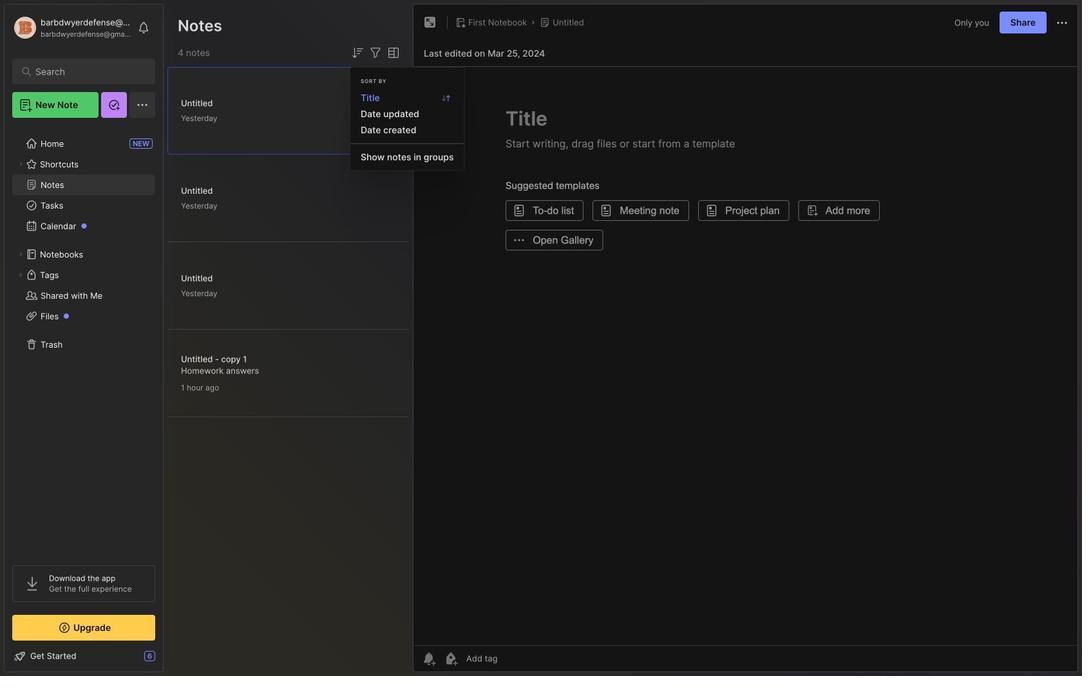 Task type: describe. For each thing, give the bounding box(es) containing it.
More actions field
[[1055, 14, 1070, 31]]

click to collapse image
[[163, 653, 172, 668]]

none search field inside the "main" element
[[35, 64, 138, 79]]

Add tag field
[[465, 653, 562, 665]]

Sort options field
[[350, 45, 365, 61]]

Note Editor text field
[[414, 66, 1078, 646]]

expand tags image
[[17, 271, 24, 279]]

tree inside the "main" element
[[5, 126, 163, 554]]



Task type: locate. For each thing, give the bounding box(es) containing it.
None search field
[[35, 64, 138, 79]]

add a reminder image
[[421, 651, 437, 667]]

add tag image
[[443, 651, 459, 667]]

main element
[[0, 0, 167, 676]]

Help and Learning task checklist field
[[5, 646, 163, 667]]

Add filters field
[[368, 45, 383, 61]]

expand note image
[[423, 15, 438, 30]]

View options field
[[383, 45, 401, 61]]

more actions image
[[1055, 15, 1070, 31]]

Search text field
[[35, 66, 138, 78]]

note window element
[[413, 4, 1078, 676]]

expand notebooks image
[[17, 251, 24, 258]]

tree
[[5, 126, 163, 554]]

dropdown list menu
[[350, 90, 464, 165]]

add filters image
[[368, 45, 383, 61]]

Account field
[[12, 15, 131, 41]]



Task type: vqa. For each thing, say whether or not it's contained in the screenshot.
expand notebooks icon
yes



